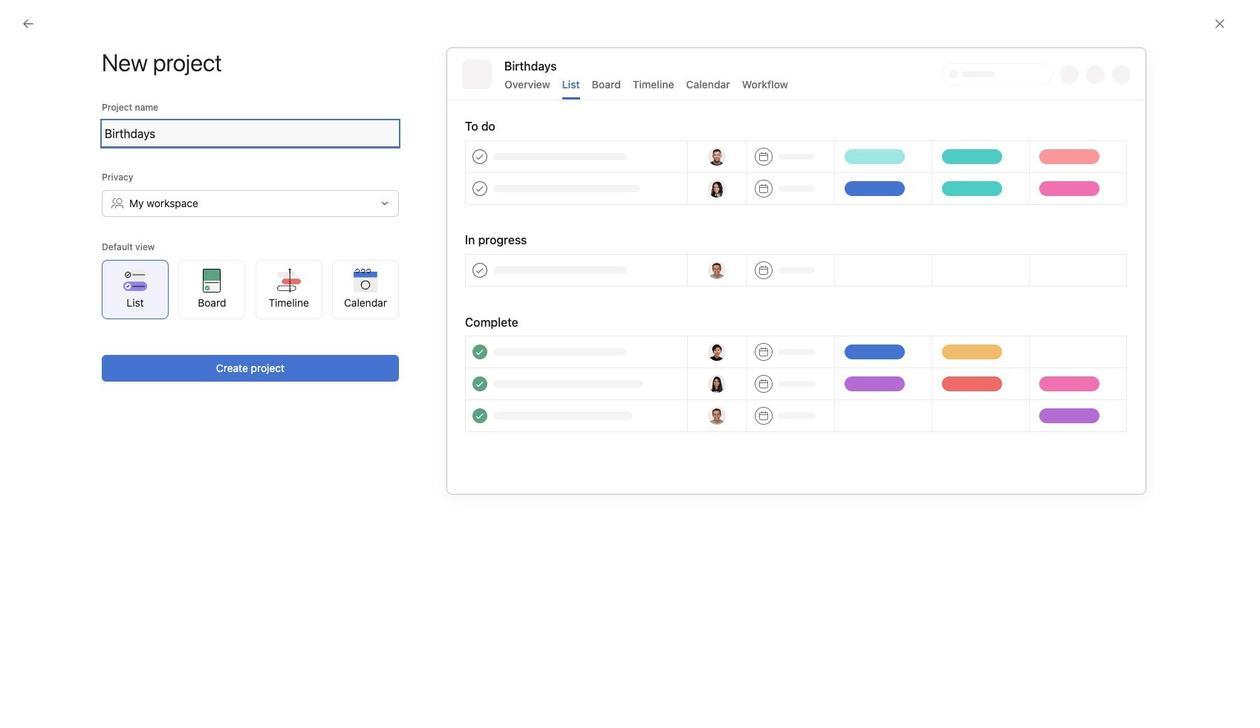 Task type: locate. For each thing, give the bounding box(es) containing it.
None text field
[[102, 120, 399, 147]]

global element
[[0, 36, 178, 126]]

list box
[[449, 6, 805, 30]]

list image
[[205, 54, 223, 72]]

row
[[178, 153, 1248, 181], [196, 180, 1230, 181], [178, 181, 1248, 208], [178, 207, 1248, 235], [178, 234, 1248, 262]]

manage project members image
[[970, 65, 988, 82]]

teams element
[[0, 337, 178, 391]]



Task type: describe. For each thing, give the bounding box(es) containing it.
hide sidebar image
[[19, 12, 31, 24]]

add field image
[[843, 163, 852, 172]]

go back image
[[22, 18, 34, 30]]

close image
[[1214, 18, 1226, 30]]

projects element
[[0, 236, 178, 337]]

this is a preview of your project image
[[447, 48, 1146, 495]]



Task type: vqa. For each thing, say whether or not it's contained in the screenshot.
add field image
yes



